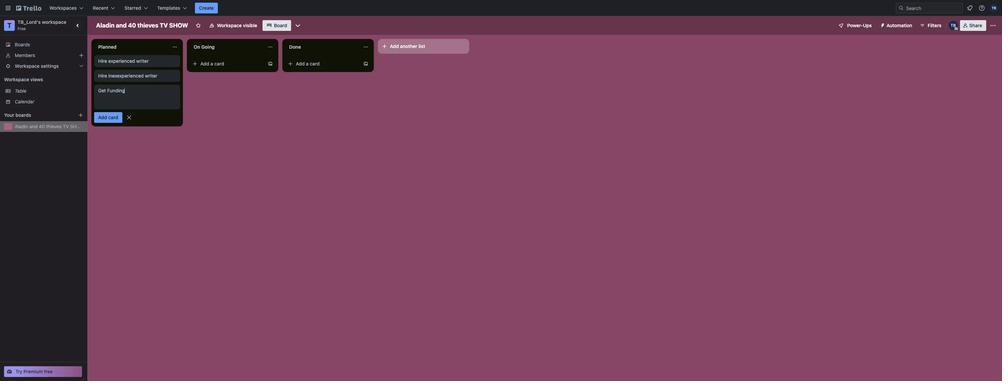 Task type: describe. For each thing, give the bounding box(es) containing it.
this member is an admin of this board. image
[[955, 27, 958, 30]]

on
[[194, 44, 200, 50]]

filters button
[[918, 20, 944, 31]]

back to home image
[[16, 3, 41, 13]]

workspaces
[[49, 5, 77, 11]]

writer for hire experienced writer
[[136, 58, 149, 64]]

inexexperienced
[[108, 73, 144, 79]]

1 vertical spatial 40
[[39, 124, 45, 129]]

add a card button for done
[[285, 59, 361, 69]]

hire inexexperienced writer link
[[98, 73, 176, 79]]

workspace for workspace settings
[[15, 63, 40, 69]]

hire for hire inexexperienced writer
[[98, 73, 107, 79]]

a for on going
[[211, 61, 213, 67]]

add another list
[[390, 43, 425, 49]]

free
[[17, 26, 26, 31]]

Planned text field
[[94, 42, 168, 52]]

boards
[[15, 112, 31, 118]]

starred button
[[120, 3, 152, 13]]

another
[[400, 43, 417, 49]]

t link
[[4, 20, 15, 31]]

templates button
[[153, 3, 191, 13]]

ups
[[863, 23, 872, 28]]

workspace visible
[[217, 23, 257, 28]]

card inside button
[[108, 115, 118, 120]]

recent
[[93, 5, 108, 11]]

going
[[201, 44, 215, 50]]

add right add board icon
[[98, 115, 107, 120]]

your
[[4, 112, 14, 118]]

add for add another list button at the top left
[[390, 43, 399, 49]]

visible
[[243, 23, 257, 28]]

premium
[[24, 369, 43, 375]]

add board image
[[78, 113, 83, 118]]

templates
[[157, 5, 180, 11]]

workspace settings button
[[0, 61, 87, 72]]

customize views image
[[295, 22, 301, 29]]

On Going text field
[[190, 42, 264, 52]]

your boards with 1 items element
[[4, 111, 68, 119]]

board link
[[263, 20, 291, 31]]

0 horizontal spatial thieves
[[46, 124, 62, 129]]

board
[[274, 23, 287, 28]]

create button
[[195, 3, 218, 13]]

writer for hire inexexperienced writer
[[145, 73, 157, 79]]

list
[[419, 43, 425, 49]]

automation
[[887, 23, 913, 28]]

free
[[44, 369, 53, 375]]

thieves inside board name text box
[[137, 22, 158, 29]]

0 horizontal spatial aladin
[[15, 124, 28, 129]]

Board name text field
[[93, 20, 192, 31]]

planned
[[98, 44, 117, 50]]

sm image
[[878, 20, 887, 30]]

workspace for workspace visible
[[217, 23, 242, 28]]

hire inexexperienced writer
[[98, 73, 157, 79]]

workspace for workspace views
[[4, 77, 29, 82]]

add a card button for on going
[[190, 59, 265, 69]]

Done text field
[[285, 42, 359, 52]]

workspace visible button
[[205, 20, 261, 31]]

create
[[199, 5, 214, 11]]

tyler black (tylerblack44) image
[[990, 4, 998, 12]]

add a card for on going
[[200, 61, 224, 67]]

workspace
[[42, 19, 66, 25]]

share
[[970, 23, 983, 28]]

cancel image
[[126, 114, 132, 121]]

add for add a card button corresponding to on going
[[200, 61, 209, 67]]

views
[[30, 77, 43, 82]]

aladin and 40 thieves tv show inside board name text box
[[96, 22, 188, 29]]

0 notifications image
[[966, 4, 974, 12]]

your boards
[[4, 112, 31, 118]]

create from template… image
[[268, 61, 273, 67]]



Task type: locate. For each thing, give the bounding box(es) containing it.
settings
[[41, 63, 59, 69]]

power-ups
[[848, 23, 872, 28]]

open information menu image
[[979, 5, 986, 11]]

members
[[15, 52, 35, 58]]

t
[[7, 22, 12, 29]]

add a card button
[[190, 59, 265, 69], [285, 59, 361, 69]]

add a card
[[200, 61, 224, 67], [296, 61, 320, 67]]

add a card button down "done" text field
[[285, 59, 361, 69]]

card for on going
[[214, 61, 224, 67]]

add card
[[98, 115, 118, 120]]

40 down your boards with 1 items element
[[39, 124, 45, 129]]

aladin and 40 thieves tv show down starred popup button
[[96, 22, 188, 29]]

workspace navigation collapse icon image
[[73, 21, 83, 30]]

0 vertical spatial hire
[[98, 58, 107, 64]]

0 vertical spatial writer
[[136, 58, 149, 64]]

thieves down your boards with 1 items element
[[46, 124, 62, 129]]

workspace left visible
[[217, 23, 242, 28]]

2 vertical spatial workspace
[[4, 77, 29, 82]]

writer inside 'link'
[[145, 73, 157, 79]]

and down your boards with 1 items element
[[30, 124, 38, 129]]

1 horizontal spatial show
[[169, 22, 188, 29]]

hire down planned
[[98, 58, 107, 64]]

0 horizontal spatial 40
[[39, 124, 45, 129]]

share button
[[960, 20, 987, 31]]

hire for hire experienced writer
[[98, 58, 107, 64]]

recent button
[[89, 3, 119, 13]]

and inside board name text box
[[116, 22, 127, 29]]

starred
[[125, 5, 141, 11]]

add a card for done
[[296, 61, 320, 67]]

a down going
[[211, 61, 213, 67]]

experienced
[[108, 58, 135, 64]]

add left the another
[[390, 43, 399, 49]]

add a card button down on going text field
[[190, 59, 265, 69]]

create from template… image
[[363, 61, 369, 67]]

0 horizontal spatial a
[[211, 61, 213, 67]]

add another list button
[[378, 39, 469, 54]]

aladin down recent popup button
[[96, 22, 114, 29]]

try
[[15, 369, 22, 375]]

0 horizontal spatial add a card
[[200, 61, 224, 67]]

1 horizontal spatial and
[[116, 22, 127, 29]]

table link
[[15, 88, 83, 94]]

boards link
[[0, 39, 87, 50]]

hire left inexexperienced
[[98, 73, 107, 79]]

tv down calendar link
[[63, 124, 69, 129]]

0 horizontal spatial card
[[108, 115, 118, 120]]

2 horizontal spatial card
[[310, 61, 320, 67]]

members link
[[0, 50, 87, 61]]

hire
[[98, 58, 107, 64], [98, 73, 107, 79]]

1 add a card from the left
[[200, 61, 224, 67]]

0 vertical spatial aladin
[[96, 22, 114, 29]]

0 vertical spatial tv
[[160, 22, 168, 29]]

1 horizontal spatial card
[[214, 61, 224, 67]]

aladin
[[96, 22, 114, 29], [15, 124, 28, 129]]

1 horizontal spatial add a card button
[[285, 59, 361, 69]]

aladin and 40 thieves tv show link
[[15, 123, 85, 130]]

done
[[289, 44, 301, 50]]

tv inside board name text box
[[160, 22, 168, 29]]

0 vertical spatial thieves
[[137, 22, 158, 29]]

1 horizontal spatial aladin
[[96, 22, 114, 29]]

card down on going text field
[[214, 61, 224, 67]]

hire experienced writer link
[[98, 58, 176, 65]]

card
[[214, 61, 224, 67], [310, 61, 320, 67], [108, 115, 118, 120]]

workspaces button
[[45, 3, 87, 13]]

show down templates popup button on the top
[[169, 22, 188, 29]]

1 horizontal spatial thieves
[[137, 22, 158, 29]]

aladin and 40 thieves tv show down your boards with 1 items element
[[15, 124, 85, 129]]

0 horizontal spatial aladin and 40 thieves tv show
[[15, 124, 85, 129]]

aladin inside board name text box
[[96, 22, 114, 29]]

and
[[116, 22, 127, 29], [30, 124, 38, 129]]

card left 'cancel' icon
[[108, 115, 118, 120]]

1 vertical spatial hire
[[98, 73, 107, 79]]

on going
[[194, 44, 215, 50]]

1 vertical spatial and
[[30, 124, 38, 129]]

aladin down boards
[[15, 124, 28, 129]]

Search field
[[904, 3, 963, 13]]

add
[[390, 43, 399, 49], [200, 61, 209, 67], [296, 61, 305, 67], [98, 115, 107, 120]]

tv down templates at left
[[160, 22, 168, 29]]

aladin and 40 thieves tv show
[[96, 22, 188, 29], [15, 124, 85, 129]]

writer
[[136, 58, 149, 64], [145, 73, 157, 79]]

1 vertical spatial workspace
[[15, 63, 40, 69]]

star or unstar board image
[[196, 23, 201, 28]]

1 vertical spatial aladin
[[15, 124, 28, 129]]

0 vertical spatial show
[[169, 22, 188, 29]]

1 horizontal spatial tv
[[160, 22, 168, 29]]

workspace views
[[4, 77, 43, 82]]

0 horizontal spatial and
[[30, 124, 38, 129]]

automation button
[[878, 20, 917, 31]]

show menu image
[[990, 22, 997, 29]]

workspace settings
[[15, 63, 59, 69]]

workspace up table
[[4, 77, 29, 82]]

0 vertical spatial aladin and 40 thieves tv show
[[96, 22, 188, 29]]

writer down hire experienced writer link in the left top of the page
[[145, 73, 157, 79]]

1 horizontal spatial a
[[306, 61, 309, 67]]

workspace down members
[[15, 63, 40, 69]]

calendar link
[[15, 99, 83, 105]]

hire experienced writer
[[98, 58, 149, 64]]

add for done add a card button
[[296, 61, 305, 67]]

0 vertical spatial workspace
[[217, 23, 242, 28]]

add card button
[[94, 112, 122, 123]]

1 horizontal spatial add a card
[[296, 61, 320, 67]]

power-
[[848, 23, 863, 28]]

0 vertical spatial 40
[[128, 22, 136, 29]]

try premium free button
[[4, 367, 82, 378]]

add down done
[[296, 61, 305, 67]]

Enter a title for this card… text field
[[94, 85, 180, 110]]

2 add a card from the left
[[296, 61, 320, 67]]

calendar
[[15, 99, 34, 105]]

a
[[211, 61, 213, 67], [306, 61, 309, 67]]

hire inside 'link'
[[98, 73, 107, 79]]

tb_lord (tylerblack44) image
[[949, 21, 958, 30]]

show inside board name text box
[[169, 22, 188, 29]]

2 add a card button from the left
[[285, 59, 361, 69]]

thieves
[[137, 22, 158, 29], [46, 124, 62, 129]]

40 down starred
[[128, 22, 136, 29]]

tv
[[160, 22, 168, 29], [63, 124, 69, 129]]

0 horizontal spatial add a card button
[[190, 59, 265, 69]]

tb_lord's workspace link
[[17, 19, 66, 25]]

1 hire from the top
[[98, 58, 107, 64]]

and down starred
[[116, 22, 127, 29]]

40 inside board name text box
[[128, 22, 136, 29]]

search image
[[899, 5, 904, 11]]

1 vertical spatial show
[[70, 124, 85, 129]]

0 vertical spatial and
[[116, 22, 127, 29]]

add a card down done
[[296, 61, 320, 67]]

1 a from the left
[[211, 61, 213, 67]]

1 vertical spatial aladin and 40 thieves tv show
[[15, 124, 85, 129]]

1 vertical spatial tv
[[63, 124, 69, 129]]

1 vertical spatial thieves
[[46, 124, 62, 129]]

workspace
[[217, 23, 242, 28], [15, 63, 40, 69], [4, 77, 29, 82]]

0 horizontal spatial show
[[70, 124, 85, 129]]

boards
[[15, 42, 30, 47]]

card for done
[[310, 61, 320, 67]]

a down "done" text field
[[306, 61, 309, 67]]

0 horizontal spatial tv
[[63, 124, 69, 129]]

1 horizontal spatial aladin and 40 thieves tv show
[[96, 22, 188, 29]]

show down add board icon
[[70, 124, 85, 129]]

1 vertical spatial writer
[[145, 73, 157, 79]]

workspace inside button
[[217, 23, 242, 28]]

2 hire from the top
[[98, 73, 107, 79]]

add a card down going
[[200, 61, 224, 67]]

primary element
[[0, 0, 1002, 16]]

workspace inside dropdown button
[[15, 63, 40, 69]]

add down on going on the top
[[200, 61, 209, 67]]

2 a from the left
[[306, 61, 309, 67]]

card down "done" text field
[[310, 61, 320, 67]]

40
[[128, 22, 136, 29], [39, 124, 45, 129]]

show
[[169, 22, 188, 29], [70, 124, 85, 129]]

thieves down starred popup button
[[137, 22, 158, 29]]

writer up hire inexexperienced writer 'link' at top
[[136, 58, 149, 64]]

1 add a card button from the left
[[190, 59, 265, 69]]

power-ups button
[[834, 20, 876, 31]]

tb_lord's
[[17, 19, 41, 25]]

filters
[[928, 23, 942, 28]]

table
[[15, 88, 26, 94]]

try premium free
[[15, 369, 53, 375]]

1 horizontal spatial 40
[[128, 22, 136, 29]]

tb_lord's workspace free
[[17, 19, 66, 31]]

a for done
[[306, 61, 309, 67]]



Task type: vqa. For each thing, say whether or not it's contained in the screenshot.
left a
yes



